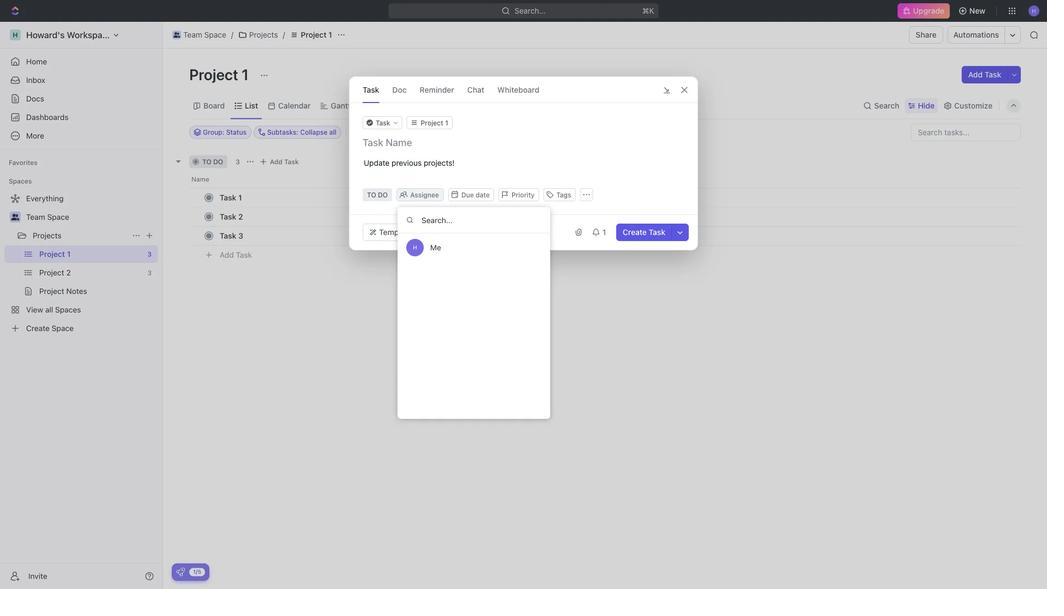 Task type: vqa. For each thing, say whether or not it's contained in the screenshot.
the bottommost ‎Task
yes



Task type: locate. For each thing, give the bounding box(es) containing it.
project
[[301, 30, 327, 39], [189, 65, 238, 83]]

to
[[202, 158, 211, 166]]

0 horizontal spatial space
[[47, 212, 69, 221]]

to do
[[202, 158, 223, 166]]

share button
[[909, 26, 943, 44]]

⌘k
[[642, 6, 654, 15]]

chat
[[467, 85, 484, 94]]

0 horizontal spatial team space
[[26, 212, 69, 221]]

‎task
[[220, 193, 236, 202], [220, 212, 236, 221]]

1 vertical spatial projects link
[[33, 227, 128, 244]]

2 ‎task from the top
[[220, 212, 236, 221]]

1 vertical spatial team
[[26, 212, 45, 221]]

0 horizontal spatial project 1
[[189, 65, 252, 83]]

1 horizontal spatial space
[[204, 30, 226, 39]]

task up customize
[[985, 70, 1001, 79]]

inbox link
[[4, 71, 158, 89]]

1 vertical spatial add task button
[[257, 155, 303, 168]]

add up customize
[[968, 70, 983, 79]]

3
[[236, 158, 240, 166], [238, 231, 243, 240]]

space right user group icon
[[47, 212, 69, 221]]

0 vertical spatial ‎task
[[220, 193, 236, 202]]

h
[[413, 244, 417, 251]]

1 horizontal spatial project 1
[[301, 30, 332, 39]]

projects
[[249, 30, 278, 39], [33, 231, 62, 240]]

team space right user group icon
[[26, 212, 69, 221]]

previous
[[392, 158, 422, 167]]

1 vertical spatial 3
[[238, 231, 243, 240]]

task down task 3
[[236, 250, 252, 259]]

1 ‎task from the top
[[220, 193, 236, 202]]

0 horizontal spatial projects
[[33, 231, 62, 240]]

team right user group icon
[[26, 212, 45, 221]]

team space inside tree
[[26, 212, 69, 221]]

1 / from the left
[[231, 30, 233, 39]]

task 3 link
[[217, 228, 378, 244]]

projects!
[[424, 158, 455, 167]]

2 vertical spatial add task
[[220, 250, 252, 259]]

add task button down task 3
[[215, 248, 256, 262]]

space
[[204, 30, 226, 39], [47, 212, 69, 221]]

projects link
[[236, 28, 281, 41], [33, 227, 128, 244]]

user group image
[[173, 32, 180, 38]]

space inside sidebar 'navigation'
[[47, 212, 69, 221]]

0 horizontal spatial project
[[189, 65, 238, 83]]

task right create
[[649, 228, 665, 237]]

1 horizontal spatial team
[[183, 30, 202, 39]]

1 horizontal spatial team space link
[[170, 28, 229, 41]]

‎task up ‎task 2
[[220, 193, 236, 202]]

2 horizontal spatial add
[[968, 70, 983, 79]]

0 vertical spatial team space
[[183, 30, 226, 39]]

add up ‎task 1 link
[[270, 158, 282, 166]]

doc
[[392, 85, 407, 94]]

new
[[970, 6, 986, 15]]

1 horizontal spatial add
[[270, 158, 282, 166]]

0 vertical spatial team
[[183, 30, 202, 39]]

tree
[[4, 190, 158, 337]]

1 horizontal spatial project
[[301, 30, 327, 39]]

inbox
[[26, 76, 45, 85]]

0 horizontal spatial team
[[26, 212, 45, 221]]

‎task 2 link
[[217, 209, 378, 225]]

doc button
[[392, 77, 407, 103]]

project 1 link
[[287, 28, 335, 41]]

task up table link
[[363, 85, 379, 94]]

docs
[[26, 94, 44, 103]]

space right user group image on the top left of page
[[204, 30, 226, 39]]

favorites button
[[4, 156, 42, 169]]

3 down 2
[[238, 231, 243, 240]]

‎task for ‎task 2
[[220, 212, 236, 221]]

reminder button
[[420, 77, 454, 103]]

automations button
[[948, 27, 1005, 43]]

1 vertical spatial ‎task
[[220, 212, 236, 221]]

team right user group image on the top left of page
[[183, 30, 202, 39]]

favorites
[[9, 159, 38, 166]]

0 vertical spatial projects
[[249, 30, 278, 39]]

1 horizontal spatial projects link
[[236, 28, 281, 41]]

add task up customize
[[968, 70, 1001, 79]]

‎task for ‎task 1
[[220, 193, 236, 202]]

task inside button
[[649, 228, 665, 237]]

docs link
[[4, 90, 158, 107]]

0 vertical spatial project 1
[[301, 30, 332, 39]]

update previous projects!
[[364, 158, 455, 167]]

0 horizontal spatial /
[[231, 30, 233, 39]]

table link
[[369, 98, 390, 113]]

Search tasks... text field
[[911, 124, 1020, 140]]

add task
[[968, 70, 1001, 79], [270, 158, 299, 166], [220, 250, 252, 259]]

spaces
[[9, 177, 32, 185]]

0 vertical spatial add task button
[[962, 66, 1008, 83]]

add task for top 'add task' button
[[968, 70, 1001, 79]]

projects inside tree
[[33, 231, 62, 240]]

team space
[[183, 30, 226, 39], [26, 212, 69, 221]]

0 horizontal spatial team space link
[[26, 208, 156, 226]]

‎task left 2
[[220, 212, 236, 221]]

team
[[183, 30, 202, 39], [26, 212, 45, 221]]

team space right user group image on the top left of page
[[183, 30, 226, 39]]

2 vertical spatial add
[[220, 250, 234, 259]]

0 vertical spatial add task
[[968, 70, 1001, 79]]

project 1 inside project 1 link
[[301, 30, 332, 39]]

add task button
[[962, 66, 1008, 83], [257, 155, 303, 168], [215, 248, 256, 262]]

1 vertical spatial team space link
[[26, 208, 156, 226]]

calendar link
[[276, 98, 311, 113]]

2
[[238, 212, 243, 221]]

1 vertical spatial space
[[47, 212, 69, 221]]

create task button
[[616, 224, 672, 241]]

add task button up ‎task 1 link
[[257, 155, 303, 168]]

task down ‎task 2
[[220, 231, 236, 240]]

add
[[968, 70, 983, 79], [270, 158, 282, 166], [220, 250, 234, 259]]

gantt
[[331, 101, 351, 110]]

1
[[329, 30, 332, 39], [242, 65, 249, 83], [238, 193, 242, 202]]

1 horizontal spatial add task
[[270, 158, 299, 166]]

add task button up customize
[[962, 66, 1008, 83]]

gantt link
[[329, 98, 351, 113]]

team space link
[[170, 28, 229, 41], [26, 208, 156, 226]]

1 vertical spatial projects
[[33, 231, 62, 240]]

3 right do
[[236, 158, 240, 166]]

1 vertical spatial add
[[270, 158, 282, 166]]

board link
[[201, 98, 225, 113]]

/
[[231, 30, 233, 39], [283, 30, 285, 39]]

2 horizontal spatial add task
[[968, 70, 1001, 79]]

project 1
[[301, 30, 332, 39], [189, 65, 252, 83]]

hide
[[918, 101, 935, 110]]

task
[[985, 70, 1001, 79], [363, 85, 379, 94], [284, 158, 299, 166], [649, 228, 665, 237], [220, 231, 236, 240], [236, 250, 252, 259]]

create
[[623, 228, 647, 237]]

0 vertical spatial add
[[968, 70, 983, 79]]

add task up ‎task 1 link
[[270, 158, 299, 166]]

2 vertical spatial 1
[[238, 193, 242, 202]]

add down task 3
[[220, 250, 234, 259]]

tree containing team space
[[4, 190, 158, 337]]

dialog
[[349, 76, 698, 250]]

share
[[916, 30, 937, 39]]

home
[[26, 57, 47, 66]]

team inside tree
[[26, 212, 45, 221]]

0 horizontal spatial add task
[[220, 250, 252, 259]]

add task down task 3
[[220, 250, 252, 259]]

0 horizontal spatial projects link
[[33, 227, 128, 244]]

0 vertical spatial space
[[204, 30, 226, 39]]

Task Name text field
[[363, 136, 687, 149]]

add task for bottom 'add task' button
[[220, 250, 252, 259]]

1 vertical spatial team space
[[26, 212, 69, 221]]

1 horizontal spatial /
[[283, 30, 285, 39]]



Task type: describe. For each thing, give the bounding box(es) containing it.
upgrade
[[913, 6, 944, 15]]

customize button
[[940, 98, 996, 113]]

search...
[[515, 6, 546, 15]]

1 vertical spatial add task
[[270, 158, 299, 166]]

invite
[[28, 572, 47, 581]]

search
[[874, 101, 899, 110]]

Search... text field
[[398, 207, 550, 233]]

create task
[[623, 228, 665, 237]]

2 / from the left
[[283, 30, 285, 39]]

0 vertical spatial project
[[301, 30, 327, 39]]

assignee button
[[398, 190, 443, 199]]

‎task 2
[[220, 212, 243, 221]]

hide button
[[905, 98, 938, 113]]

‎task 1 link
[[217, 190, 378, 206]]

user group image
[[11, 214, 19, 220]]

customize
[[954, 101, 993, 110]]

do
[[213, 158, 223, 166]]

0 vertical spatial 3
[[236, 158, 240, 166]]

dashboards
[[26, 113, 69, 122]]

task button
[[363, 77, 379, 103]]

whiteboard
[[497, 85, 540, 94]]

1 vertical spatial 1
[[242, 65, 249, 83]]

board
[[203, 101, 225, 110]]

onboarding checklist button image
[[176, 568, 185, 576]]

home link
[[4, 53, 158, 70]]

1 vertical spatial project 1
[[189, 65, 252, 83]]

onboarding checklist button element
[[176, 568, 185, 576]]

assignee
[[410, 191, 439, 199]]

table
[[371, 101, 390, 110]]

team space link inside tree
[[26, 208, 156, 226]]

sidebar navigation
[[0, 22, 163, 589]]

dashboards link
[[4, 109, 158, 126]]

me
[[430, 243, 441, 252]]

automations
[[954, 30, 999, 39]]

upgrade link
[[898, 3, 950, 19]]

1/5
[[193, 569, 201, 575]]

0 vertical spatial team space link
[[170, 28, 229, 41]]

calendar
[[278, 101, 311, 110]]

1 horizontal spatial team space
[[183, 30, 226, 39]]

task up ‎task 1 link
[[284, 158, 299, 166]]

chat button
[[467, 77, 484, 103]]

reminder
[[420, 85, 454, 94]]

0 vertical spatial projects link
[[236, 28, 281, 41]]

task 3
[[220, 231, 243, 240]]

0 horizontal spatial add
[[220, 250, 234, 259]]

tree inside sidebar 'navigation'
[[4, 190, 158, 337]]

1 horizontal spatial projects
[[249, 30, 278, 39]]

1 vertical spatial project
[[189, 65, 238, 83]]

list
[[245, 101, 258, 110]]

list link
[[243, 98, 258, 113]]

update
[[364, 158, 390, 167]]

0 vertical spatial 1
[[329, 30, 332, 39]]

‎task 1
[[220, 193, 242, 202]]

dialog containing task
[[349, 76, 698, 250]]

whiteboard button
[[497, 77, 540, 103]]

search button
[[860, 98, 903, 113]]

2 vertical spatial add task button
[[215, 248, 256, 262]]

new button
[[954, 2, 992, 20]]



